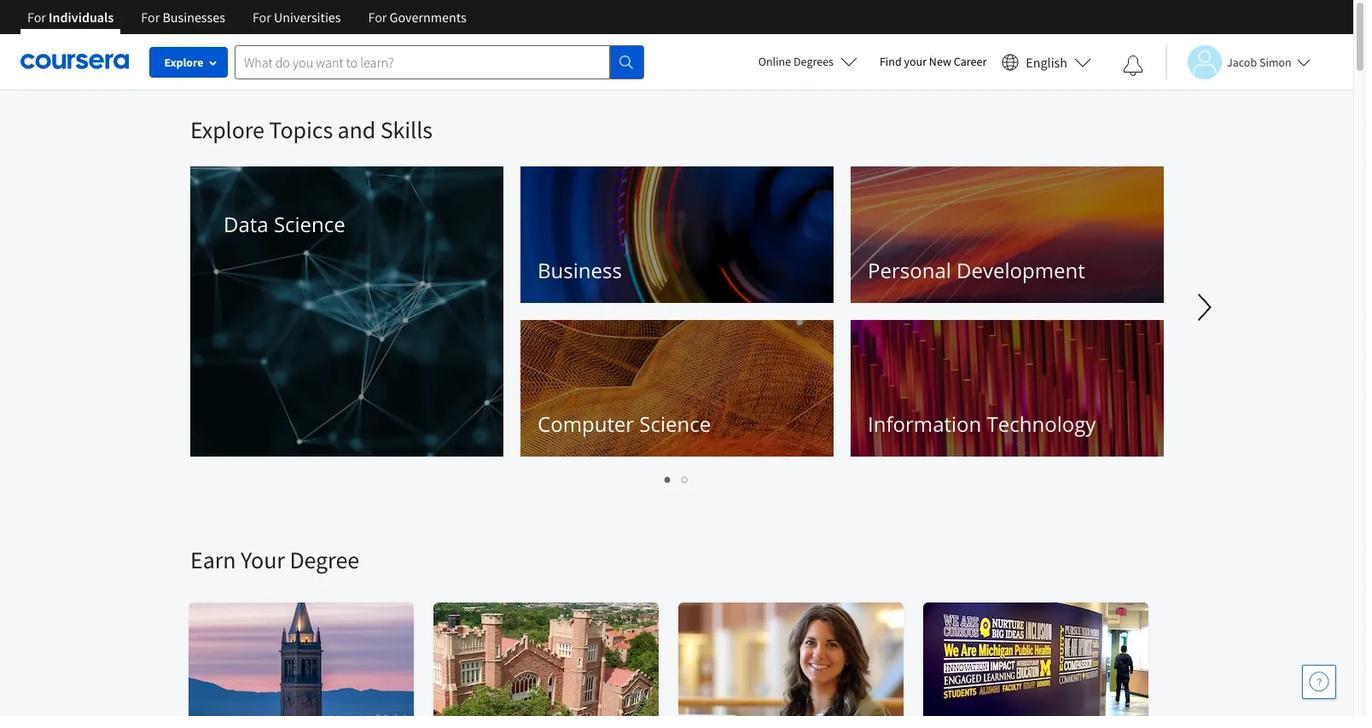 Task type: locate. For each thing, give the bounding box(es) containing it.
2 for from the left
[[141, 9, 160, 26]]

None search field
[[235, 45, 645, 79]]

computer science
[[538, 410, 711, 438]]

science up 1
[[640, 410, 711, 438]]

4 for from the left
[[368, 9, 387, 26]]

2
[[682, 471, 689, 487]]

science right data
[[274, 210, 345, 238]]

0 vertical spatial explore
[[164, 55, 204, 70]]

master of public health degree by university of michigan, image
[[924, 603, 1150, 716]]

science inside 'link'
[[640, 410, 711, 438]]

data science image
[[190, 166, 504, 457]]

for
[[27, 9, 46, 26], [141, 9, 160, 26], [253, 9, 271, 26], [368, 9, 387, 26]]

degree
[[290, 545, 359, 575]]

coursera image
[[20, 48, 129, 75]]

science
[[274, 210, 345, 238], [640, 410, 711, 438]]

for for individuals
[[27, 9, 46, 26]]

science for computer science
[[640, 410, 711, 438]]

explore for explore
[[164, 55, 204, 70]]

jacob simon
[[1228, 54, 1292, 70]]

for left businesses
[[141, 9, 160, 26]]

show notifications image
[[1123, 55, 1144, 76]]

1 horizontal spatial science
[[640, 410, 711, 438]]

for left individuals
[[27, 9, 46, 26]]

1 for from the left
[[27, 9, 46, 26]]

for businesses
[[141, 9, 225, 26]]

master of business administration (imba) degree by university of illinois at urbana-champaign, image
[[679, 603, 905, 716]]

information technology image
[[851, 320, 1164, 457]]

data
[[224, 210, 269, 238]]

online degrees button
[[745, 43, 872, 80]]

english
[[1026, 53, 1068, 70]]

new
[[930, 54, 952, 69]]

find
[[880, 54, 902, 69]]

3 for from the left
[[253, 9, 271, 26]]

1 vertical spatial explore
[[190, 114, 265, 145]]

technology
[[987, 410, 1097, 438]]

for for universities
[[253, 9, 271, 26]]

explore topics and skills carousel element
[[182, 90, 1367, 493]]

for left governments
[[368, 9, 387, 26]]

banner navigation
[[14, 0, 480, 47]]

find your new career link
[[872, 51, 996, 73]]

computer
[[538, 410, 634, 438]]

list
[[190, 470, 1164, 489]]

earn your degree
[[190, 545, 359, 575]]

explore left topics
[[190, 114, 265, 145]]

for left universities
[[253, 9, 271, 26]]

simon
[[1260, 54, 1292, 70]]

explore inside dropdown button
[[164, 55, 204, 70]]

0 vertical spatial science
[[274, 210, 345, 238]]

explore button
[[149, 47, 228, 78]]

for individuals
[[27, 9, 114, 26]]

explore down for businesses
[[164, 55, 204, 70]]

1 vertical spatial science
[[640, 410, 711, 438]]

for for businesses
[[141, 9, 160, 26]]

help center image
[[1310, 672, 1330, 692]]

computer science link
[[521, 320, 834, 457]]

list containing 1
[[190, 470, 1164, 489]]

0 horizontal spatial science
[[274, 210, 345, 238]]

skills
[[380, 114, 433, 145]]

topics
[[269, 114, 333, 145]]

and
[[338, 114, 376, 145]]

next slide image
[[1185, 287, 1226, 328]]

explore
[[164, 55, 204, 70], [190, 114, 265, 145]]



Task type: describe. For each thing, give the bounding box(es) containing it.
What do you want to learn? text field
[[235, 45, 610, 79]]

1 button
[[660, 470, 677, 489]]

development
[[957, 256, 1086, 284]]

personal development image
[[851, 166, 1164, 303]]

master of advanced study in engineering degree by university of california, berkeley, image
[[189, 603, 415, 716]]

business
[[538, 256, 622, 284]]

businesses
[[163, 9, 225, 26]]

find your new career
[[880, 54, 987, 69]]

jacob
[[1228, 54, 1258, 70]]

2 button
[[677, 470, 694, 489]]

personal
[[868, 256, 952, 284]]

information
[[868, 410, 982, 438]]

information technology
[[868, 410, 1097, 438]]

jacob simon button
[[1166, 45, 1311, 79]]

for governments
[[368, 9, 467, 26]]

earn your degree carousel element
[[182, 493, 1367, 716]]

personal development
[[868, 256, 1086, 284]]

governments
[[390, 9, 467, 26]]

your
[[241, 545, 285, 575]]

universities
[[274, 9, 341, 26]]

for universities
[[253, 9, 341, 26]]

data science link
[[190, 166, 504, 457]]

list inside explore topics and skills carousel element
[[190, 470, 1164, 489]]

computer science image
[[521, 320, 834, 457]]

master of science in computer science degree by university of colorado boulder, image
[[434, 603, 660, 716]]

online degrees
[[759, 54, 834, 69]]

explore topics and skills
[[190, 114, 433, 145]]

science for data science
[[274, 210, 345, 238]]

degrees
[[794, 54, 834, 69]]

online
[[759, 54, 792, 69]]

your
[[905, 54, 927, 69]]

individuals
[[49, 9, 114, 26]]

personal development link
[[851, 166, 1164, 303]]

business image
[[521, 166, 834, 303]]

data science
[[224, 210, 345, 238]]

career
[[954, 54, 987, 69]]

business link
[[521, 166, 834, 303]]

for for governments
[[368, 9, 387, 26]]

earn
[[190, 545, 236, 575]]

information technology link
[[851, 320, 1164, 457]]

english button
[[996, 34, 1099, 90]]

explore for explore topics and skills
[[190, 114, 265, 145]]

1
[[665, 471, 672, 487]]



Task type: vqa. For each thing, say whether or not it's contained in the screenshot.
leading
no



